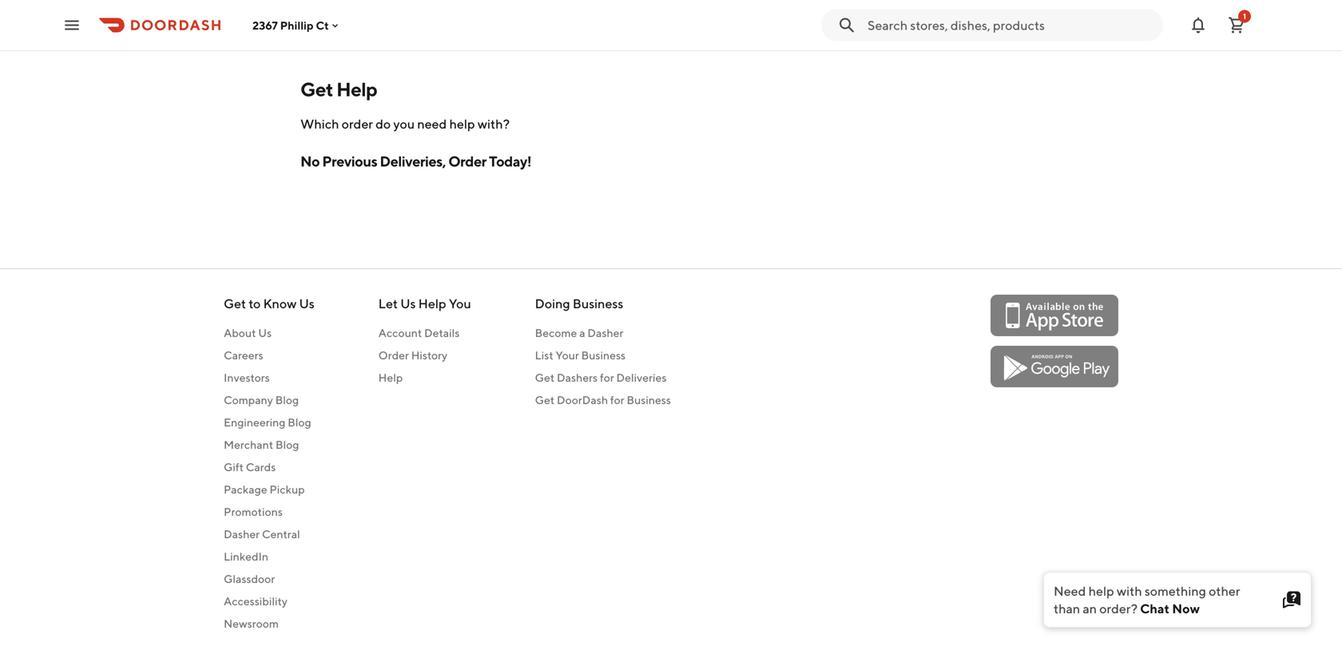 Task type: describe. For each thing, give the bounding box(es) containing it.
which order do you need help with?
[[301, 116, 510, 131]]

2 items, open order cart image
[[1228, 16, 1247, 35]]

get to know us
[[224, 296, 315, 311]]

accessibility
[[224, 595, 288, 608]]

glassdoor link
[[224, 571, 315, 587]]

Store search: begin typing to search for stores available on DoorDash text field
[[868, 16, 1154, 34]]

accessibility link
[[224, 594, 315, 610]]

newsroom
[[224, 617, 279, 631]]

blog for company blog
[[275, 394, 299, 407]]

doordash
[[557, 394, 608, 407]]

something
[[1145, 584, 1207, 599]]

1 horizontal spatial us
[[299, 296, 315, 311]]

previous
[[322, 153, 377, 170]]

than
[[1054, 601, 1081, 617]]

get doordash for business link
[[535, 392, 671, 408]]

company
[[224, 394, 273, 407]]

details
[[424, 326, 460, 340]]

order history
[[379, 349, 448, 362]]

you
[[449, 296, 471, 311]]

2367 phillip ct
[[253, 19, 329, 32]]

promotions link
[[224, 504, 315, 520]]

2367
[[253, 19, 278, 32]]

get dashers for deliveries link
[[535, 370, 671, 386]]

2 vertical spatial business
[[627, 394, 671, 407]]

a
[[580, 326, 586, 340]]

open menu image
[[62, 16, 82, 35]]

need
[[1054, 584, 1087, 599]]

order
[[342, 116, 373, 131]]

doing
[[535, 296, 570, 311]]

become a dasher
[[535, 326, 624, 340]]

glassdoor
[[224, 573, 275, 586]]

1 horizontal spatial dasher
[[588, 326, 624, 340]]

package pickup
[[224, 483, 305, 496]]

with?
[[478, 116, 510, 131]]

1
[[1244, 12, 1247, 21]]

pickup
[[270, 483, 305, 496]]

deliveries,
[[380, 153, 446, 170]]

engineering
[[224, 416, 286, 429]]

merchant
[[224, 438, 273, 452]]

0 vertical spatial business
[[573, 296, 624, 311]]

today!
[[489, 153, 532, 170]]

list your business link
[[535, 348, 671, 364]]

help inside need help with something other than an order?
[[1089, 584, 1115, 599]]

with
[[1117, 584, 1143, 599]]

now
[[1173, 601, 1200, 617]]

careers link
[[224, 348, 315, 364]]

1 button
[[1221, 9, 1253, 41]]

merchant blog
[[224, 438, 299, 452]]

an
[[1083, 601, 1097, 617]]

list
[[535, 349, 554, 362]]

us for let us help you
[[401, 296, 416, 311]]

company blog
[[224, 394, 299, 407]]

deliveries
[[617, 371, 667, 384]]

linkedin
[[224, 550, 269, 563]]

other
[[1209, 584, 1241, 599]]

gift cards
[[224, 461, 276, 474]]

your
[[556, 349, 579, 362]]

dasher central link
[[224, 527, 315, 543]]

you
[[394, 116, 415, 131]]

cards
[[246, 461, 276, 474]]

investors
[[224, 371, 270, 384]]

let us help you
[[379, 296, 471, 311]]

us for about us
[[258, 326, 272, 340]]

careers
[[224, 349, 263, 362]]

order?
[[1100, 601, 1138, 617]]

dasher central
[[224, 528, 300, 541]]

need help with something other than an order?
[[1054, 584, 1241, 617]]

account
[[379, 326, 422, 340]]



Task type: locate. For each thing, give the bounding box(es) containing it.
1 vertical spatial blog
[[288, 416, 311, 429]]

about us
[[224, 326, 272, 340]]

help up an
[[1089, 584, 1115, 599]]

0 vertical spatial help
[[450, 116, 475, 131]]

blog
[[275, 394, 299, 407], [288, 416, 311, 429], [276, 438, 299, 452]]

company blog link
[[224, 392, 315, 408]]

1 vertical spatial order
[[379, 349, 409, 362]]

us up careers link
[[258, 326, 272, 340]]

get left doordash
[[535, 394, 555, 407]]

get
[[301, 78, 333, 101], [224, 296, 246, 311], [535, 371, 555, 384], [535, 394, 555, 407]]

1 vertical spatial help
[[419, 296, 447, 311]]

central
[[262, 528, 300, 541]]

0 horizontal spatial us
[[258, 326, 272, 340]]

about
[[224, 326, 256, 340]]

get for get doordash for business
[[535, 394, 555, 407]]

1 vertical spatial business
[[582, 349, 626, 362]]

chat now
[[1141, 601, 1200, 617]]

get help
[[301, 78, 377, 101]]

0 vertical spatial dasher
[[588, 326, 624, 340]]

do
[[376, 116, 391, 131]]

0 vertical spatial order
[[449, 153, 487, 170]]

help down order history
[[379, 371, 403, 384]]

no
[[301, 153, 320, 170]]

0 horizontal spatial help
[[450, 116, 475, 131]]

business down deliveries on the left of the page
[[627, 394, 671, 407]]

package
[[224, 483, 267, 496]]

blog for merchant blog
[[276, 438, 299, 452]]

for for doordash
[[611, 394, 625, 407]]

help
[[337, 78, 377, 101], [419, 296, 447, 311], [379, 371, 403, 384]]

2 horizontal spatial us
[[401, 296, 416, 311]]

gift cards link
[[224, 460, 315, 476]]

engineering blog link
[[224, 415, 315, 431]]

phillip
[[280, 19, 314, 32]]

0 vertical spatial help
[[337, 78, 377, 101]]

list your business
[[535, 349, 626, 362]]

2367 phillip ct button
[[253, 19, 342, 32]]

help link
[[379, 370, 471, 386]]

promotions
[[224, 505, 283, 519]]

ct
[[316, 19, 329, 32]]

get down list
[[535, 371, 555, 384]]

business down become a dasher link
[[582, 349, 626, 362]]

2 vertical spatial help
[[379, 371, 403, 384]]

gift
[[224, 461, 244, 474]]

account details link
[[379, 325, 471, 341]]

engineering blog
[[224, 416, 311, 429]]

blog down 'investors' link
[[275, 394, 299, 407]]

get left to
[[224, 296, 246, 311]]

for
[[600, 371, 614, 384], [611, 394, 625, 407]]

0 vertical spatial for
[[600, 371, 614, 384]]

investors link
[[224, 370, 315, 386]]

linkedin link
[[224, 549, 315, 565]]

doing business
[[535, 296, 624, 311]]

order history link
[[379, 348, 471, 364]]

notification bell image
[[1189, 16, 1209, 35]]

order down the account on the left of page
[[379, 349, 409, 362]]

2 vertical spatial blog
[[276, 438, 299, 452]]

1 vertical spatial help
[[1089, 584, 1115, 599]]

dasher
[[588, 326, 624, 340], [224, 528, 260, 541]]

account details
[[379, 326, 460, 340]]

dasher up linkedin
[[224, 528, 260, 541]]

to
[[249, 296, 261, 311]]

get for get to know us
[[224, 296, 246, 311]]

business up become a dasher link
[[573, 296, 624, 311]]

1 vertical spatial for
[[611, 394, 625, 407]]

blog down engineering blog link
[[276, 438, 299, 452]]

2 horizontal spatial help
[[419, 296, 447, 311]]

1 horizontal spatial order
[[449, 153, 487, 170]]

get for get dashers for deliveries
[[535, 371, 555, 384]]

help up order
[[337, 78, 377, 101]]

for down list your business link
[[600, 371, 614, 384]]

us right let
[[401, 296, 416, 311]]

need
[[417, 116, 447, 131]]

no previous deliveries, order today!
[[301, 153, 532, 170]]

0 horizontal spatial order
[[379, 349, 409, 362]]

for down get dashers for deliveries link on the left
[[611, 394, 625, 407]]

get up the 'which'
[[301, 78, 333, 101]]

0 horizontal spatial help
[[337, 78, 377, 101]]

history
[[411, 349, 448, 362]]

get for get help
[[301, 78, 333, 101]]

get dashers for deliveries
[[535, 371, 667, 384]]

us
[[299, 296, 315, 311], [401, 296, 416, 311], [258, 326, 272, 340]]

for for dashers
[[600, 371, 614, 384]]

help right need
[[450, 116, 475, 131]]

which
[[301, 116, 339, 131]]

newsroom link
[[224, 616, 315, 632]]

1 horizontal spatial help
[[379, 371, 403, 384]]

blog for engineering blog
[[288, 416, 311, 429]]

get doordash for business
[[535, 394, 671, 407]]

let
[[379, 296, 398, 311]]

dashers
[[557, 371, 598, 384]]

help left you
[[419, 296, 447, 311]]

order
[[449, 153, 487, 170], [379, 349, 409, 362]]

blog down the company blog link
[[288, 416, 311, 429]]

chat
[[1141, 601, 1170, 617]]

1 horizontal spatial help
[[1089, 584, 1115, 599]]

0 vertical spatial blog
[[275, 394, 299, 407]]

become
[[535, 326, 577, 340]]

us right know
[[299, 296, 315, 311]]

merchant blog link
[[224, 437, 315, 453]]

become a dasher link
[[535, 325, 671, 341]]

about us link
[[224, 325, 315, 341]]

help
[[450, 116, 475, 131], [1089, 584, 1115, 599]]

0 horizontal spatial dasher
[[224, 528, 260, 541]]

business
[[573, 296, 624, 311], [582, 349, 626, 362], [627, 394, 671, 407]]

order left the today!
[[449, 153, 487, 170]]

know
[[263, 296, 297, 311]]

dasher up list your business link
[[588, 326, 624, 340]]

1 vertical spatial dasher
[[224, 528, 260, 541]]

package pickup link
[[224, 482, 315, 498]]



Task type: vqa. For each thing, say whether or not it's contained in the screenshot.
4.7 related to Toloache
no



